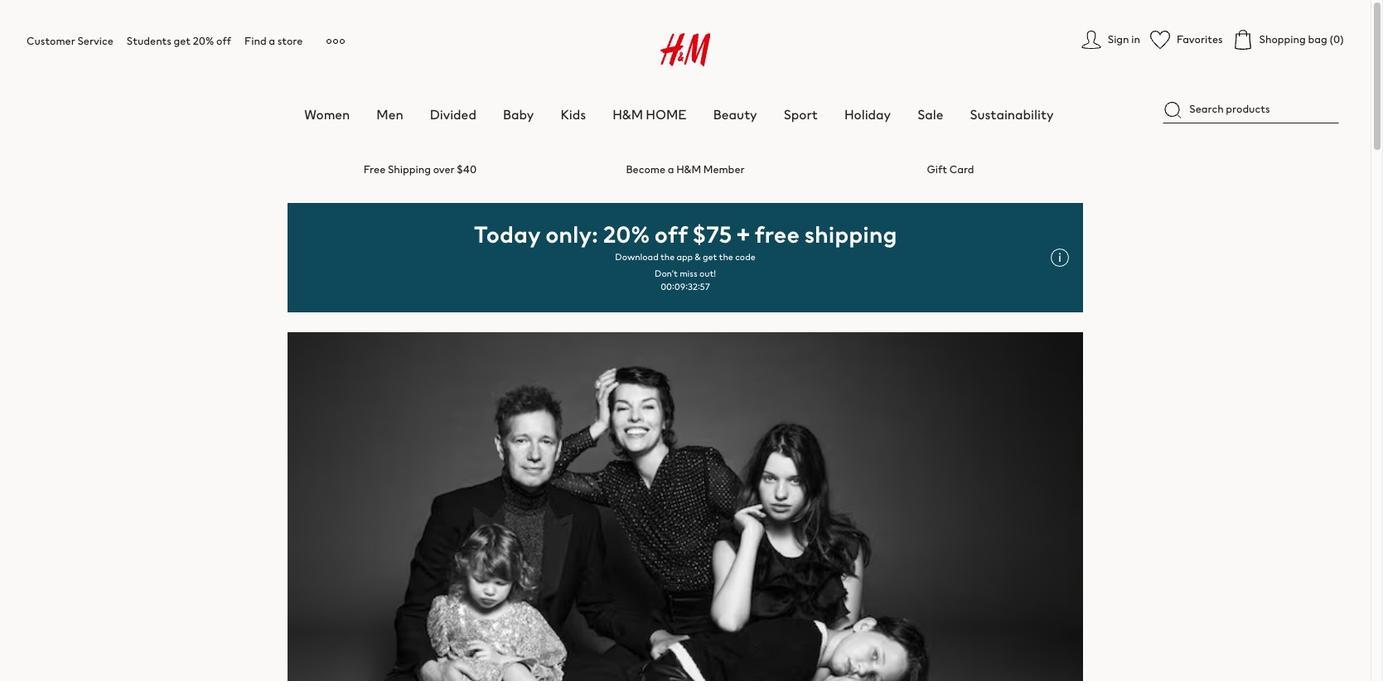 Task type: vqa. For each thing, say whether or not it's contained in the screenshot.
Bag
yes



Task type: locate. For each thing, give the bounding box(es) containing it.
sustainability
[[970, 104, 1054, 124]]

off inside header.primary.navigation "element"
[[216, 33, 231, 49]]

1 vertical spatial 20%
[[603, 217, 650, 251]]

shopping
[[1260, 31, 1306, 47]]

holiday link
[[845, 104, 891, 124]]

kids link
[[561, 104, 586, 124]]

students get 20% off
[[127, 33, 231, 49]]

women link
[[304, 104, 350, 124]]

00:09:32:57
[[661, 280, 710, 293]]

sport
[[784, 104, 818, 124]]

sustainability link
[[970, 104, 1054, 124]]

1 horizontal spatial a
[[668, 162, 674, 177]]

20%
[[193, 33, 214, 49], [603, 217, 650, 251]]

free shipping over $40 link
[[364, 162, 477, 177]]

a for h&m
[[668, 162, 674, 177]]

become a h&m member link
[[626, 162, 745, 177]]

out!
[[700, 267, 716, 280]]

off
[[216, 33, 231, 49], [655, 217, 688, 251]]

h&m left home
[[613, 104, 643, 124]]

get inside header.primary.navigation "element"
[[174, 33, 191, 49]]

h&m inside header.primary.navigation "element"
[[613, 104, 643, 124]]

don't
[[655, 267, 678, 280]]

1 horizontal spatial 20%
[[603, 217, 650, 251]]

divided link
[[430, 104, 477, 124]]

0 horizontal spatial off
[[216, 33, 231, 49]]

20% inside header.primary.navigation "element"
[[193, 33, 214, 49]]

off inside today only: 20% off $75 + free shipping download the app & get the code don't miss out! 00:09:32:57
[[655, 217, 688, 251]]

1 horizontal spatial get
[[703, 250, 717, 264]]

favorites link
[[1151, 30, 1223, 50]]

0 vertical spatial a
[[269, 33, 275, 49]]

header.primary.navigation element
[[27, 13, 1383, 124]]

sign
[[1108, 31, 1129, 47]]

get
[[174, 33, 191, 49], [703, 250, 717, 264]]

20% right only:
[[603, 217, 650, 251]]

h&m left the member
[[677, 162, 701, 177]]

gift card link
[[927, 162, 974, 177]]

20% inside today only: 20% off $75 + free shipping download the app & get the code don't miss out! 00:09:32:57
[[603, 217, 650, 251]]

find a store
[[245, 33, 303, 49]]

get right students
[[174, 33, 191, 49]]

shopping bag (0)
[[1260, 31, 1345, 47]]

miss
[[680, 267, 698, 280]]

gift
[[927, 162, 948, 177]]

h&m home
[[613, 104, 687, 124]]

free shipping over $40
[[364, 162, 477, 177]]

the up don't
[[661, 250, 675, 264]]

a
[[269, 33, 275, 49], [668, 162, 674, 177]]

customer service link
[[27, 33, 113, 49]]

20% for get
[[193, 33, 214, 49]]

1 horizontal spatial the
[[719, 250, 733, 264]]

1 vertical spatial get
[[703, 250, 717, 264]]

a inside "element"
[[269, 33, 275, 49]]

0 horizontal spatial a
[[269, 33, 275, 49]]

customer service
[[27, 33, 113, 49]]

free
[[755, 217, 800, 251]]

only:
[[546, 217, 598, 251]]

baby
[[503, 104, 534, 124]]

0 horizontal spatial h&m
[[613, 104, 643, 124]]

the left code
[[719, 250, 733, 264]]

service
[[77, 33, 113, 49]]

1 horizontal spatial off
[[655, 217, 688, 251]]

off for get
[[216, 33, 231, 49]]

a for store
[[269, 33, 275, 49]]

men link
[[377, 104, 403, 124]]

0 vertical spatial off
[[216, 33, 231, 49]]

0 vertical spatial 20%
[[193, 33, 214, 49]]

1 horizontal spatial h&m
[[677, 162, 701, 177]]

a right become
[[668, 162, 674, 177]]

get right &
[[703, 250, 717, 264]]

over
[[433, 162, 455, 177]]

1 vertical spatial off
[[655, 217, 688, 251]]

(0)
[[1330, 31, 1345, 47]]

off for only:
[[655, 217, 688, 251]]

0 horizontal spatial the
[[661, 250, 675, 264]]

0 vertical spatial h&m
[[613, 104, 643, 124]]

h&m
[[613, 104, 643, 124], [677, 162, 701, 177]]

0 vertical spatial get
[[174, 33, 191, 49]]

beauty
[[713, 104, 757, 124]]

customer
[[27, 33, 75, 49]]

off left find
[[216, 33, 231, 49]]

a right find
[[269, 33, 275, 49]]

free
[[364, 162, 386, 177]]

get inside today only: 20% off $75 + free shipping download the app & get the code don't miss out! 00:09:32:57
[[703, 250, 717, 264]]

0 horizontal spatial 20%
[[193, 33, 214, 49]]

1 vertical spatial a
[[668, 162, 674, 177]]

0 horizontal spatial get
[[174, 33, 191, 49]]

20% left find
[[193, 33, 214, 49]]

the
[[661, 250, 675, 264], [719, 250, 733, 264]]

students
[[127, 33, 172, 49]]

off left &
[[655, 217, 688, 251]]



Task type: describe. For each thing, give the bounding box(es) containing it.
sport link
[[784, 104, 818, 124]]

card
[[950, 162, 974, 177]]

campaign image image
[[288, 332, 1083, 681]]

men
[[377, 104, 403, 124]]

kids
[[561, 104, 586, 124]]

sale
[[918, 104, 944, 124]]

$40
[[457, 162, 477, 177]]

women
[[304, 104, 350, 124]]

shipping
[[388, 162, 431, 177]]

app
[[677, 250, 693, 264]]

shopping bag (0) link
[[1233, 30, 1345, 50]]

find a store link
[[245, 33, 303, 49]]

store
[[277, 33, 303, 49]]

1 the from the left
[[661, 250, 675, 264]]

&
[[695, 250, 701, 264]]

students get 20% off link
[[127, 33, 231, 49]]

divided
[[430, 104, 477, 124]]

+
[[737, 217, 750, 251]]

Search products search field
[[1163, 96, 1339, 124]]

h&m home link
[[613, 104, 687, 124]]

sale link
[[918, 104, 944, 124]]

holiday
[[845, 104, 891, 124]]

find
[[245, 33, 267, 49]]

1 vertical spatial h&m
[[677, 162, 701, 177]]

shipping
[[805, 217, 897, 251]]

2 the from the left
[[719, 250, 733, 264]]

beauty link
[[713, 104, 757, 124]]

sign in
[[1108, 31, 1141, 47]]

gift card
[[927, 162, 974, 177]]

$75
[[693, 217, 732, 251]]

today only: 20% off $75 + free shipping download the app & get the code don't miss out! 00:09:32:57
[[474, 217, 897, 293]]

in
[[1132, 31, 1141, 47]]

baby link
[[503, 104, 534, 124]]

download
[[615, 250, 659, 264]]

become
[[626, 162, 666, 177]]

20% for only:
[[603, 217, 650, 251]]

bag
[[1308, 31, 1328, 47]]

become a h&m member
[[626, 162, 745, 177]]

h&m image
[[660, 33, 711, 66]]

favorites
[[1177, 31, 1223, 47]]

sign in button
[[1082, 30, 1141, 50]]

member
[[704, 162, 745, 177]]

home
[[646, 104, 687, 124]]

today
[[474, 217, 541, 251]]

code
[[735, 250, 756, 264]]



